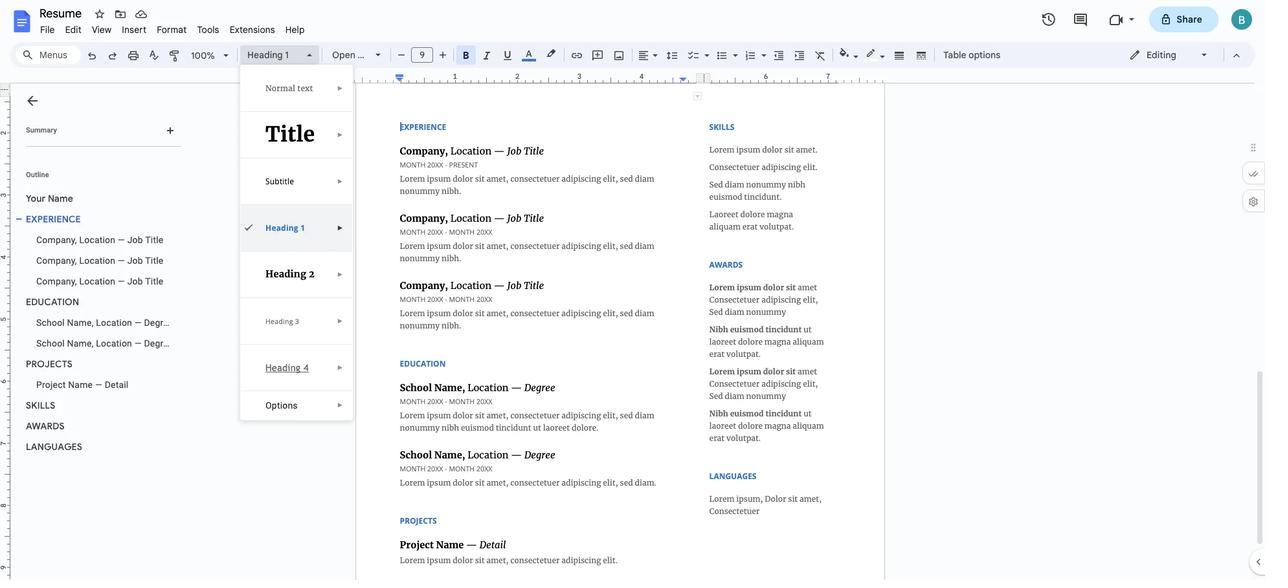 Task type: vqa. For each thing, say whether or not it's contained in the screenshot.
Location
yes



Task type: locate. For each thing, give the bounding box(es) containing it.
school down education
[[36, 318, 65, 328]]

0 vertical spatial company, location — job title
[[36, 235, 163, 245]]

0 vertical spatial 1
[[285, 49, 289, 61]]

your
[[26, 193, 46, 205]]

o ptions
[[266, 401, 298, 411]]

heading 2
[[266, 269, 315, 280]]

6 ► from the top
[[337, 318, 344, 325]]

0 vertical spatial job
[[127, 235, 143, 245]]

table options button
[[938, 45, 1007, 65]]

normal text
[[266, 84, 313, 93]]

1 company, from the top
[[36, 235, 77, 245]]

7 ► from the top
[[337, 365, 344, 372]]

school name, location — degree down education
[[36, 318, 173, 328]]

heading left 3
[[266, 317, 293, 326]]

tools menu item
[[192, 22, 224, 38]]

skills
[[26, 400, 55, 412]]

3 company, from the top
[[36, 277, 77, 287]]

1 vertical spatial company, location — job title
[[36, 256, 163, 266]]

4 ► from the top
[[337, 225, 344, 232]]

help menu item
[[280, 22, 310, 38]]

2 school name, location — degree from the top
[[36, 339, 173, 349]]

awards
[[26, 421, 65, 433]]

title
[[266, 122, 315, 148], [145, 235, 163, 245], [145, 256, 163, 266], [145, 277, 163, 287]]

1 horizontal spatial 1
[[301, 223, 305, 234]]

line & paragraph spacing image
[[665, 46, 680, 64]]

company, location — job title
[[36, 235, 163, 245], [36, 256, 163, 266], [36, 277, 163, 287]]

menu bar
[[35, 17, 310, 38]]

name
[[48, 193, 73, 205], [68, 380, 93, 390]]

1 vertical spatial job
[[127, 256, 143, 266]]

2 job from the top
[[127, 256, 143, 266]]

Star checkbox
[[91, 5, 109, 23]]

1 ► from the top
[[337, 85, 344, 92]]

table options
[[944, 49, 1001, 61]]

heading 1 up heading 2
[[266, 223, 305, 234]]

0 vertical spatial name,
[[67, 318, 94, 328]]

detail
[[105, 380, 129, 390]]

0 vertical spatial school name, location — degree
[[36, 318, 173, 328]]

options
[[969, 49, 1001, 61]]

heading left 4
[[266, 363, 301, 374]]

Zoom field
[[186, 46, 234, 65]]

location
[[79, 235, 115, 245], [79, 256, 115, 266], [79, 277, 115, 287], [96, 318, 132, 328], [96, 339, 132, 349]]

heading inside option
[[247, 49, 283, 61]]

name, down education
[[67, 318, 94, 328]]

2 vertical spatial company, location — job title
[[36, 277, 163, 287]]

text color image
[[522, 46, 536, 62]]

0 vertical spatial company,
[[36, 235, 77, 245]]

company,
[[36, 235, 77, 245], [36, 256, 77, 266], [36, 277, 77, 287]]

projects
[[26, 359, 73, 370]]

1 vertical spatial company,
[[36, 256, 77, 266]]

Font size field
[[411, 47, 438, 63]]

3 company, location — job title from the top
[[36, 277, 163, 287]]

heading 1 inside title list box
[[266, 223, 305, 234]]

1 vertical spatial school
[[36, 339, 65, 349]]

text
[[297, 84, 313, 93]]

name, up projects
[[67, 339, 94, 349]]

project name — detail
[[36, 380, 129, 390]]

normal
[[266, 84, 295, 93]]

open
[[332, 49, 356, 61]]

1 up heading 2
[[301, 223, 305, 234]]

0 vertical spatial school
[[36, 318, 65, 328]]

Font size text field
[[412, 47, 433, 63]]

1 vertical spatial school name, location — degree
[[36, 339, 173, 349]]

0 vertical spatial name
[[48, 193, 73, 205]]

school name, location — degree
[[36, 318, 173, 328], [36, 339, 173, 349]]

menu bar containing file
[[35, 17, 310, 38]]

0 horizontal spatial 1
[[285, 49, 289, 61]]

summary
[[26, 126, 57, 135]]

heading 1
[[247, 49, 289, 61], [266, 223, 305, 234]]

2 vertical spatial company,
[[36, 277, 77, 287]]

Zoom text field
[[188, 47, 219, 65]]

1 vertical spatial name
[[68, 380, 93, 390]]

file
[[40, 24, 55, 36]]

school
[[36, 318, 65, 328], [36, 339, 65, 349]]

1 vertical spatial degree
[[144, 339, 173, 349]]

name right 'project'
[[68, 380, 93, 390]]

2 school from the top
[[36, 339, 65, 349]]

2 company, location — job title from the top
[[36, 256, 163, 266]]

tools
[[197, 24, 219, 36]]

2 vertical spatial job
[[127, 277, 143, 287]]

1 vertical spatial heading 1
[[266, 223, 305, 234]]

3 ► from the top
[[337, 178, 344, 185]]

title application
[[0, 0, 1265, 581]]

heading
[[247, 49, 283, 61], [266, 223, 298, 234], [266, 269, 307, 280], [266, 317, 293, 326], [266, 363, 301, 374]]

0 vertical spatial degree
[[144, 318, 173, 328]]

insert menu item
[[117, 22, 152, 38]]

your name
[[26, 193, 73, 205]]

heading 1 down extensions menu item
[[247, 49, 289, 61]]

2 ► from the top
[[337, 131, 344, 139]]

0 vertical spatial heading 1
[[247, 49, 289, 61]]

—
[[118, 235, 125, 245], [118, 256, 125, 266], [118, 277, 125, 287], [134, 318, 142, 328], [134, 339, 142, 349], [95, 380, 102, 390]]

view
[[92, 24, 112, 36]]

name,
[[67, 318, 94, 328], [67, 339, 94, 349]]

►
[[337, 85, 344, 92], [337, 131, 344, 139], [337, 178, 344, 185], [337, 225, 344, 232], [337, 271, 344, 278], [337, 318, 344, 325], [337, 365, 344, 372], [337, 402, 344, 409]]

share button
[[1149, 6, 1219, 32]]

editing button
[[1120, 45, 1218, 65]]

1 name, from the top
[[67, 318, 94, 328]]

title inside list box
[[266, 122, 315, 148]]

degree
[[144, 318, 173, 328], [144, 339, 173, 349]]

school name, location — degree up detail
[[36, 339, 173, 349]]

name up experience
[[48, 193, 73, 205]]

1 vertical spatial 1
[[301, 223, 305, 234]]

1 vertical spatial name,
[[67, 339, 94, 349]]

heading down extensions menu item
[[247, 49, 283, 61]]

1 down help
[[285, 49, 289, 61]]

name for project
[[68, 380, 93, 390]]

sans
[[358, 49, 378, 61]]

1
[[285, 49, 289, 61], [301, 223, 305, 234]]

school up projects
[[36, 339, 65, 349]]

job
[[127, 235, 143, 245], [127, 256, 143, 266], [127, 277, 143, 287]]



Task type: describe. For each thing, give the bounding box(es) containing it.
Rename text field
[[35, 5, 89, 21]]

languages
[[26, 442, 82, 453]]

1 degree from the top
[[144, 318, 173, 328]]

experience
[[26, 214, 81, 225]]

1 job from the top
[[127, 235, 143, 245]]

outline heading
[[10, 170, 187, 188]]

editing
[[1147, 49, 1177, 61]]

format
[[157, 24, 187, 36]]

2 name, from the top
[[67, 339, 94, 349]]

document outline element
[[10, 84, 187, 581]]

Menus field
[[16, 46, 81, 64]]

heading 4
[[266, 363, 309, 374]]

font list. open sans selected. option
[[332, 46, 378, 64]]

click to select borders image
[[694, 92, 702, 100]]

extensions
[[230, 24, 275, 36]]

2
[[309, 269, 315, 280]]

name for your
[[48, 193, 73, 205]]

highlight color image
[[544, 46, 558, 62]]

1 inside title list box
[[301, 223, 305, 234]]

share
[[1177, 14, 1203, 25]]

education
[[26, 297, 79, 308]]

mode and view toolbar
[[1120, 42, 1247, 68]]

styles list. heading 1 selected. option
[[247, 46, 299, 64]]

open sans
[[332, 49, 378, 61]]

menu bar inside menu bar 'banner'
[[35, 17, 310, 38]]

4
[[304, 363, 309, 374]]

heading down subtitle
[[266, 223, 298, 234]]

1 school from the top
[[36, 318, 65, 328]]

table
[[944, 49, 967, 61]]

format menu item
[[152, 22, 192, 38]]

1 school name, location — degree from the top
[[36, 318, 173, 328]]

1 inside option
[[285, 49, 289, 61]]

3 job from the top
[[127, 277, 143, 287]]

insert
[[122, 24, 146, 36]]

subtitle
[[266, 176, 294, 187]]

extensions menu item
[[224, 22, 280, 38]]

5 ► from the top
[[337, 271, 344, 278]]

outline
[[26, 171, 49, 179]]

menu bar banner
[[0, 0, 1265, 581]]

2 degree from the top
[[144, 339, 173, 349]]

heading 3
[[266, 317, 299, 326]]

o
[[266, 401, 272, 411]]

ptions
[[272, 401, 298, 411]]

main toolbar
[[80, 0, 1007, 368]]

project
[[36, 380, 66, 390]]

view menu item
[[87, 22, 117, 38]]

border width image
[[892, 46, 907, 64]]

title list box
[[240, 65, 353, 421]]

edit
[[65, 24, 82, 36]]

summary heading
[[26, 126, 57, 136]]

insert image image
[[612, 46, 627, 64]]

edit menu item
[[60, 22, 87, 38]]

file menu item
[[35, 22, 60, 38]]

3
[[295, 317, 299, 326]]

1 company, location — job title from the top
[[36, 235, 163, 245]]

help
[[285, 24, 305, 36]]

2 company, from the top
[[36, 256, 77, 266]]

heading left 2
[[266, 269, 307, 280]]

options o element
[[266, 401, 302, 411]]

heading 1 inside option
[[247, 49, 289, 61]]

border dash image
[[914, 46, 929, 64]]

8 ► from the top
[[337, 402, 344, 409]]



